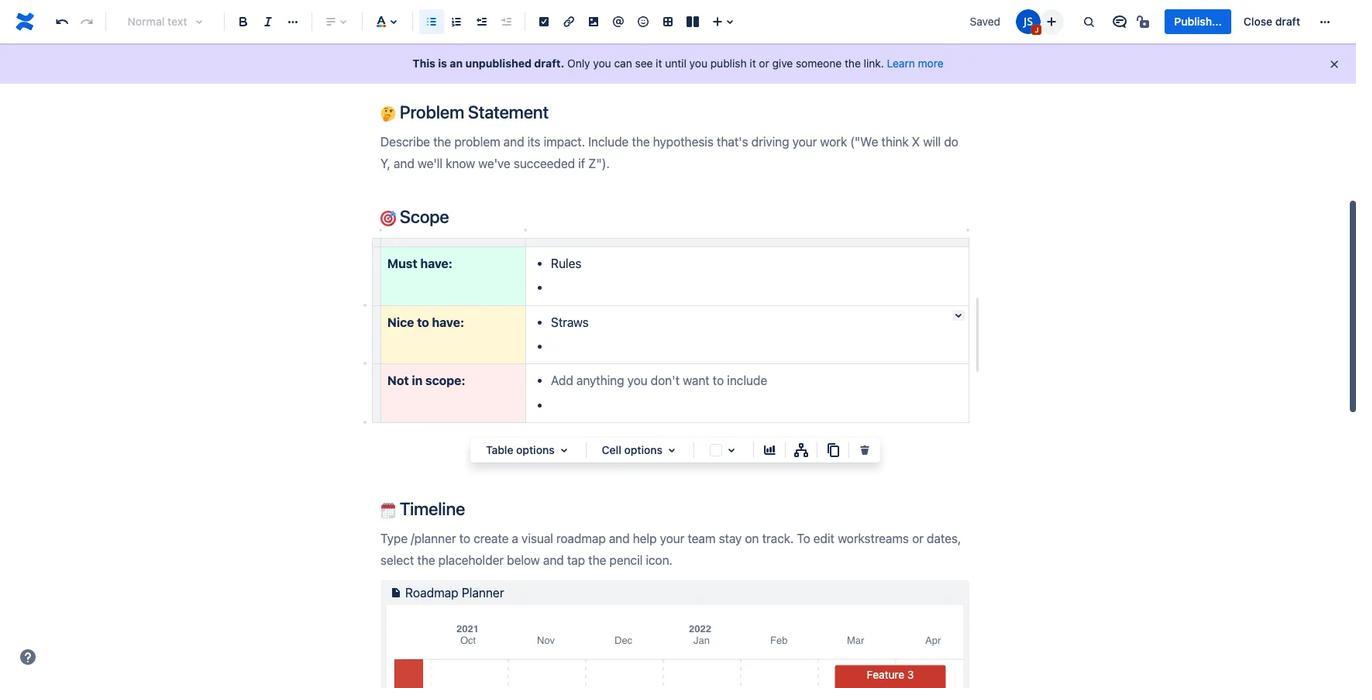 Task type: describe. For each thing, give the bounding box(es) containing it.
or
[[759, 57, 769, 70]]

saved
[[970, 15, 1001, 28]]

italic ⌘i image
[[259, 12, 277, 31]]

straws
[[551, 315, 589, 329]]

in
[[412, 374, 423, 388]]

layouts image
[[684, 12, 702, 31]]

only
[[567, 57, 590, 70]]

nice
[[388, 315, 414, 329]]

publish
[[711, 57, 747, 70]]

statement
[[468, 101, 549, 122]]

emoji image
[[634, 12, 653, 31]]

0 vertical spatial have:
[[420, 256, 453, 270]]

table
[[486, 443, 513, 457]]

more formatting image
[[284, 12, 302, 31]]

close
[[1244, 15, 1273, 28]]

give
[[772, 57, 793, 70]]

1 vertical spatial have:
[[432, 315, 464, 329]]

is
[[438, 57, 447, 70]]

see
[[635, 57, 653, 70]]

close draft
[[1244, 15, 1301, 28]]

publish...
[[1175, 15, 1222, 28]]

this
[[413, 57, 435, 70]]

find and replace image
[[1080, 12, 1099, 31]]

dismiss image
[[1328, 58, 1341, 71]]

options for cell options
[[624, 443, 663, 457]]

remove image
[[856, 441, 874, 460]]

table image
[[659, 12, 677, 31]]

outdent ⇧tab image
[[472, 12, 491, 31]]

more
[[918, 57, 944, 70]]

can
[[614, 57, 632, 70]]

jacob simon image
[[1016, 9, 1041, 34]]

not in scope:
[[388, 374, 465, 388]]

add image, video, or file image
[[584, 12, 603, 31]]

comment icon image
[[1111, 12, 1130, 31]]

options for table options
[[516, 443, 555, 457]]

problem statement
[[396, 101, 549, 122]]

an
[[450, 57, 463, 70]]

more image
[[1316, 12, 1335, 31]]

2 you from the left
[[690, 57, 708, 70]]

no restrictions image
[[1136, 12, 1154, 31]]

help image
[[19, 648, 37, 667]]

scope
[[396, 206, 449, 227]]

cell background image
[[722, 441, 741, 460]]

invite to edit image
[[1043, 12, 1061, 31]]

table options
[[486, 443, 555, 457]]

cell options
[[602, 443, 663, 457]]



Task type: vqa. For each thing, say whether or not it's contained in the screenshot.
it
yes



Task type: locate. For each thing, give the bounding box(es) containing it.
it left or
[[750, 57, 756, 70]]

nice to have:
[[388, 315, 464, 329]]

must
[[388, 256, 417, 270]]

it
[[656, 57, 662, 70], [750, 57, 756, 70]]

bullet list ⌘⇧8 image
[[422, 12, 441, 31]]

1 options from the left
[[516, 443, 555, 457]]

chart image
[[760, 441, 779, 460]]

action item image
[[535, 12, 553, 31]]

draft.
[[534, 57, 564, 70]]

2 it from the left
[[750, 57, 756, 70]]

not
[[388, 374, 409, 388]]

mention image
[[609, 12, 628, 31]]

link image
[[560, 12, 578, 31]]

manage connected data image
[[792, 441, 811, 460]]

confluence image
[[12, 9, 37, 34]]

1 horizontal spatial it
[[750, 57, 756, 70]]

until
[[665, 57, 687, 70]]

rules
[[551, 256, 582, 270]]

redo ⌘⇧z image
[[78, 12, 96, 31]]

roadmap planner
[[405, 586, 504, 600]]

have: right to on the left of page
[[432, 315, 464, 329]]

:thinking: image
[[381, 106, 396, 122]]

you right until
[[690, 57, 708, 70]]

:dart: image
[[381, 211, 396, 227], [381, 211, 396, 227]]

2 options from the left
[[624, 443, 663, 457]]

roadmap
[[405, 586, 459, 600]]

must have:
[[388, 256, 453, 270]]

numbered list ⌘⇧7 image
[[447, 12, 466, 31]]

cell options button
[[593, 441, 687, 460]]

roadmap planner image
[[387, 584, 405, 602]]

have: right the must
[[420, 256, 453, 270]]

to
[[417, 315, 429, 329]]

confluence image
[[12, 9, 37, 34]]

options right cell
[[624, 443, 663, 457]]

problem
[[400, 101, 464, 122]]

options right table
[[516, 443, 555, 457]]

options
[[516, 443, 555, 457], [624, 443, 663, 457]]

indent tab image
[[497, 12, 515, 31]]

:thinking: image
[[381, 106, 396, 122]]

2 expand dropdown menu image from the left
[[663, 441, 681, 460]]

you left can
[[593, 57, 611, 70]]

expand dropdown menu image for cell options
[[663, 441, 681, 460]]

someone
[[796, 57, 842, 70]]

it right "see"
[[656, 57, 662, 70]]

options inside dropdown button
[[516, 443, 555, 457]]

1 horizontal spatial options
[[624, 443, 663, 457]]

bold ⌘b image
[[234, 12, 253, 31]]

expand dropdown menu image left cell background image
[[663, 441, 681, 460]]

0 horizontal spatial it
[[656, 57, 662, 70]]

1 horizontal spatial expand dropdown menu image
[[663, 441, 681, 460]]

cell
[[602, 443, 621, 457]]

unpublished
[[466, 57, 532, 70]]

undo ⌘z image
[[53, 12, 71, 31]]

0 horizontal spatial expand dropdown menu image
[[555, 441, 573, 460]]

editable content region
[[356, 0, 1167, 688]]

options inside popup button
[[624, 443, 663, 457]]

link.
[[864, 57, 884, 70]]

close draft button
[[1235, 9, 1310, 34]]

draft
[[1276, 15, 1301, 28]]

copy image
[[824, 441, 843, 460]]

1 expand dropdown menu image from the left
[[555, 441, 573, 460]]

1 it from the left
[[656, 57, 662, 70]]

expand dropdown menu image
[[555, 441, 573, 460], [663, 441, 681, 460]]

timeline
[[396, 498, 465, 519]]

expand dropdown menu image left cell
[[555, 441, 573, 460]]

this is an unpublished draft. only you can see it until you publish it or give someone the link. learn more
[[413, 57, 944, 70]]

0 horizontal spatial options
[[516, 443, 555, 457]]

the
[[845, 57, 861, 70]]

you
[[593, 57, 611, 70], [690, 57, 708, 70]]

1 horizontal spatial you
[[690, 57, 708, 70]]

1 you from the left
[[593, 57, 611, 70]]

:calendar_spiral: image
[[381, 503, 396, 518], [381, 503, 396, 518]]

scope:
[[425, 374, 465, 388]]

table options button
[[477, 441, 579, 460]]

have:
[[420, 256, 453, 270], [432, 315, 464, 329]]

expand dropdown menu image for table options
[[555, 441, 573, 460]]

publish... button
[[1165, 9, 1231, 34]]

learn
[[887, 57, 915, 70]]

planner
[[462, 586, 504, 600]]

0 horizontal spatial you
[[593, 57, 611, 70]]

learn more link
[[887, 57, 944, 70]]



